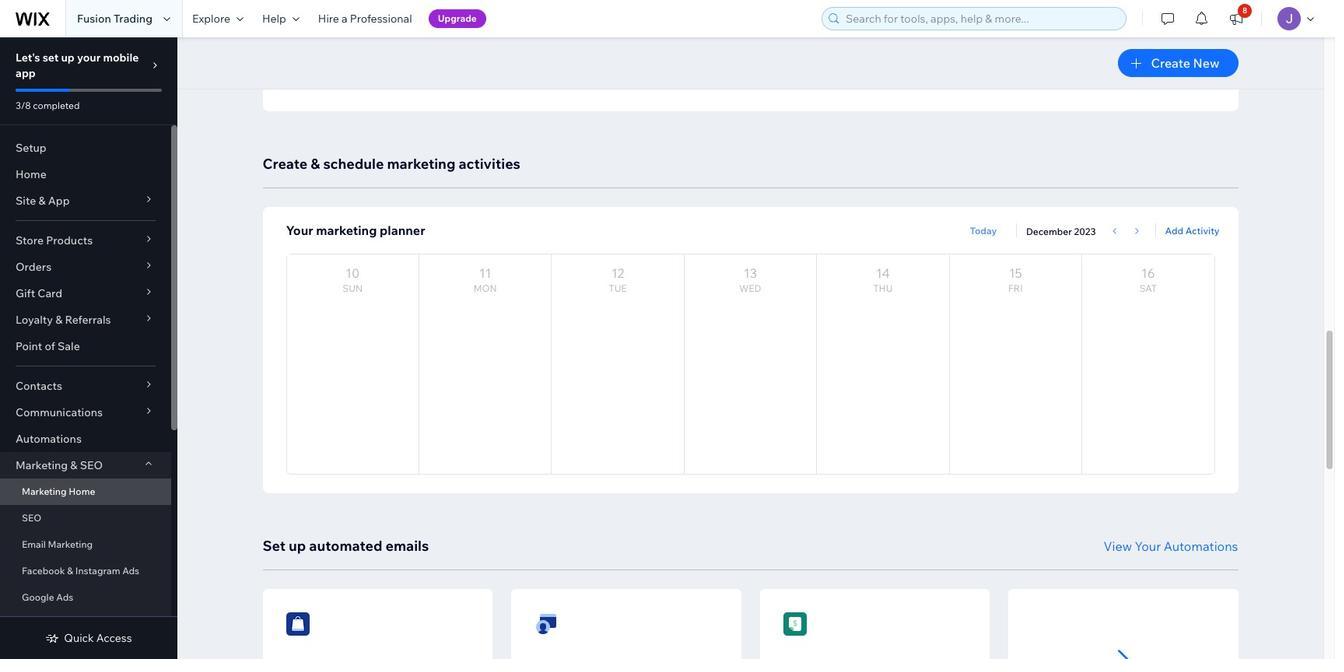 Task type: describe. For each thing, give the bounding box(es) containing it.
site & app
[[16, 194, 70, 208]]

trading
[[114, 12, 153, 26]]

8 button
[[1219, 0, 1254, 37]]

products
[[46, 233, 93, 247]]

create new
[[1151, 55, 1220, 71]]

category image
[[783, 612, 807, 636]]

let's
[[16, 51, 40, 65]]

email
[[22, 538, 46, 550]]

1 horizontal spatial up
[[289, 537, 306, 555]]

seo inside marketing & seo dropdown button
[[80, 458, 103, 472]]

contacts
[[16, 379, 62, 393]]

access
[[96, 631, 132, 645]]

3/8
[[16, 100, 31, 111]]

mon
[[474, 282, 497, 294]]

automations link
[[0, 426, 171, 452]]

clicks
[[723, 41, 758, 51]]

home link
[[0, 161, 171, 188]]

hire a professional link
[[309, 0, 421, 37]]

marketing & seo button
[[0, 452, 171, 479]]

14 thu
[[873, 265, 893, 294]]

1 vertical spatial your
[[1135, 538, 1161, 554]]

email marketing
[[22, 538, 93, 550]]

0 horizontal spatial your
[[286, 223, 313, 238]]

fusion
[[77, 12, 111, 26]]

click-through rate
[[858, 41, 962, 51]]

create for create & schedule marketing activities
[[263, 155, 308, 173]]

gift card button
[[0, 280, 171, 307]]

click-
[[858, 41, 888, 51]]

sat
[[1140, 282, 1157, 294]]

view your automations link
[[1104, 537, 1238, 556]]

marketing & seo
[[16, 458, 103, 472]]

total for total impressions
[[523, 41, 552, 51]]

set up automated emails
[[263, 537, 429, 555]]

sale
[[58, 339, 80, 353]]

a
[[342, 12, 348, 26]]

total for total clicks
[[691, 41, 721, 51]]

contacts button
[[0, 373, 171, 399]]

emails
[[386, 537, 429, 555]]

facebook & instagram ads
[[22, 565, 139, 577]]

store
[[16, 233, 44, 247]]

& for app
[[38, 194, 46, 208]]

of
[[45, 339, 55, 353]]

thu
[[873, 282, 893, 294]]

15
[[1009, 265, 1022, 281]]

10
[[346, 265, 360, 281]]

facebook & instagram ads link
[[0, 558, 171, 584]]

1 vertical spatial marketing
[[316, 223, 377, 238]]

december 2023
[[1026, 226, 1096, 237]]

schedule
[[323, 155, 384, 173]]

orders
[[16, 260, 52, 274]]

add
[[1165, 224, 1184, 236]]

facebook
[[22, 565, 65, 577]]

through
[[888, 41, 935, 51]]

0 vertical spatial ads
[[122, 565, 139, 577]]

help button
[[253, 0, 309, 37]]

help
[[262, 12, 286, 26]]

today
[[970, 225, 997, 237]]

app
[[48, 194, 70, 208]]

quick access
[[64, 631, 132, 645]]

16 sat
[[1140, 265, 1157, 294]]

add activity
[[1165, 224, 1220, 236]]

hire
[[318, 12, 339, 26]]

13 wed
[[739, 265, 762, 294]]

up inside let's set up your mobile app
[[61, 51, 75, 65]]

app
[[16, 66, 36, 80]]

0 horizontal spatial home
[[16, 167, 47, 181]]

loyalty
[[16, 313, 53, 327]]

seo link
[[0, 505, 171, 531]]

let's set up your mobile app
[[16, 51, 139, 80]]

completed
[[33, 100, 80, 111]]

tue
[[609, 282, 627, 294]]

today button
[[960, 222, 1007, 240]]

planner
[[380, 223, 425, 238]]

email marketing link
[[0, 531, 171, 558]]

wed
[[739, 282, 762, 294]]

3/8 completed
[[16, 100, 80, 111]]

11
[[479, 265, 491, 281]]



Task type: vqa. For each thing, say whether or not it's contained in the screenshot.
Marketing & SEO 'dropdown button'
yes



Task type: locate. For each thing, give the bounding box(es) containing it.
total clicks
[[691, 41, 758, 51]]

0 horizontal spatial up
[[61, 51, 75, 65]]

professional
[[350, 12, 412, 26]]

0 horizontal spatial create
[[263, 155, 308, 173]]

0 vertical spatial home
[[16, 167, 47, 181]]

1 vertical spatial marketing
[[22, 486, 67, 497]]

communications
[[16, 405, 103, 419]]

0 vertical spatial seo
[[80, 458, 103, 472]]

card
[[38, 286, 62, 300]]

hire a professional
[[318, 12, 412, 26]]

1 horizontal spatial automations
[[1164, 538, 1238, 554]]

& inside dropdown button
[[55, 313, 63, 327]]

0 vertical spatial up
[[61, 51, 75, 65]]

setup
[[16, 141, 46, 155]]

referrals
[[65, 313, 111, 327]]

marketing right schedule
[[387, 155, 456, 173]]

up
[[61, 51, 75, 65], [289, 537, 306, 555]]

automated
[[309, 537, 382, 555]]

marketing up 10
[[316, 223, 377, 238]]

impressions
[[555, 41, 621, 51]]

gift
[[16, 286, 35, 300]]

& for schedule
[[311, 155, 320, 173]]

marketing inside dropdown button
[[16, 458, 68, 472]]

Search for tools, apps, help & more... field
[[841, 8, 1121, 30]]

total left clicks
[[691, 41, 721, 51]]

create & schedule marketing activities
[[263, 155, 520, 173]]

point of sale
[[16, 339, 80, 353]]

total left impressions
[[523, 41, 552, 51]]

& left schedule
[[311, 155, 320, 173]]

0 horizontal spatial marketing
[[316, 223, 377, 238]]

& inside dropdown button
[[70, 458, 77, 472]]

2 vertical spatial marketing
[[48, 538, 93, 550]]

total impressions
[[523, 41, 621, 51]]

1 horizontal spatial your
[[1135, 538, 1161, 554]]

marketing up marketing home
[[16, 458, 68, 472]]

point of sale link
[[0, 333, 171, 360]]

1 vertical spatial seo
[[22, 512, 41, 524]]

& right facebook
[[67, 565, 73, 577]]

create new button
[[1118, 49, 1238, 77]]

mobile
[[103, 51, 139, 65]]

0 horizontal spatial total
[[523, 41, 552, 51]]

sun
[[343, 282, 363, 294]]

your
[[77, 51, 101, 65]]

point
[[16, 339, 42, 353]]

& right the loyalty in the left top of the page
[[55, 313, 63, 327]]

set
[[43, 51, 59, 65]]

activities
[[459, 155, 520, 173]]

marketing down marketing & seo
[[22, 486, 67, 497]]

home down marketing & seo dropdown button
[[69, 486, 95, 497]]

site
[[16, 194, 36, 208]]

ads right instagram at the left bottom of page
[[122, 565, 139, 577]]

13
[[744, 265, 757, 281]]

11 mon
[[474, 265, 497, 294]]

& for instagram
[[67, 565, 73, 577]]

marketing for marketing & seo
[[16, 458, 68, 472]]

loyalty & referrals
[[16, 313, 111, 327]]

upgrade
[[438, 12, 477, 24]]

0 horizontal spatial ads
[[56, 591, 73, 603]]

create left the new
[[1151, 55, 1191, 71]]

create
[[1151, 55, 1191, 71], [263, 155, 308, 173]]

& for referrals
[[55, 313, 63, 327]]

store products
[[16, 233, 93, 247]]

fusion trading
[[77, 12, 153, 26]]

rate
[[938, 41, 962, 51]]

orders button
[[0, 254, 171, 280]]

marketing
[[16, 458, 68, 472], [22, 486, 67, 497], [48, 538, 93, 550]]

1 vertical spatial home
[[69, 486, 95, 497]]

google ads link
[[0, 584, 171, 611]]

setup link
[[0, 135, 171, 161]]

1 horizontal spatial total
[[691, 41, 721, 51]]

1 vertical spatial create
[[263, 155, 308, 173]]

quick
[[64, 631, 94, 645]]

automations inside 'link'
[[16, 432, 82, 446]]

1 vertical spatial automations
[[1164, 538, 1238, 554]]

view your automations
[[1104, 538, 1238, 554]]

14
[[876, 265, 890, 281]]

create left schedule
[[263, 155, 308, 173]]

quick access button
[[45, 631, 132, 645]]

seo
[[80, 458, 103, 472], [22, 512, 41, 524]]

create inside button
[[1151, 55, 1191, 71]]

instagram
[[75, 565, 120, 577]]

store products button
[[0, 227, 171, 254]]

0 horizontal spatial automations
[[16, 432, 82, 446]]

marketing
[[387, 155, 456, 173], [316, 223, 377, 238]]

seo up email
[[22, 512, 41, 524]]

1 total from the left
[[523, 41, 552, 51]]

site & app button
[[0, 188, 171, 214]]

new
[[1193, 55, 1220, 71]]

ads
[[122, 565, 139, 577], [56, 591, 73, 603]]

0 horizontal spatial seo
[[22, 512, 41, 524]]

add activity button
[[1165, 223, 1220, 237]]

set
[[263, 537, 286, 555]]

1 horizontal spatial create
[[1151, 55, 1191, 71]]

marketing home link
[[0, 479, 171, 505]]

1 horizontal spatial ads
[[122, 565, 139, 577]]

2023
[[1074, 226, 1096, 237]]

1 horizontal spatial home
[[69, 486, 95, 497]]

marketing home
[[22, 486, 95, 497]]

15 fri
[[1008, 265, 1023, 294]]

16
[[1142, 265, 1155, 281]]

total
[[523, 41, 552, 51], [691, 41, 721, 51]]

0 vertical spatial create
[[1151, 55, 1191, 71]]

12
[[612, 265, 624, 281]]

0 vertical spatial marketing
[[16, 458, 68, 472]]

12 tue
[[609, 265, 627, 294]]

activity
[[1186, 224, 1220, 236]]

december
[[1026, 226, 1072, 237]]

home down setup
[[16, 167, 47, 181]]

0 vertical spatial automations
[[16, 432, 82, 446]]

seo up marketing home link
[[80, 458, 103, 472]]

&
[[311, 155, 320, 173], [38, 194, 46, 208], [55, 313, 63, 327], [70, 458, 77, 472], [67, 565, 73, 577]]

1 vertical spatial up
[[289, 537, 306, 555]]

your marketing planner
[[286, 223, 425, 238]]

10 sun
[[343, 265, 363, 294]]

marketing for marketing home
[[22, 486, 67, 497]]

category image
[[286, 612, 309, 636]]

& right site
[[38, 194, 46, 208]]

0 vertical spatial marketing
[[387, 155, 456, 173]]

home
[[16, 167, 47, 181], [69, 486, 95, 497]]

1 horizontal spatial marketing
[[387, 155, 456, 173]]

communications button
[[0, 399, 171, 426]]

create for create new
[[1151, 55, 1191, 71]]

your
[[286, 223, 313, 238], [1135, 538, 1161, 554]]

automations
[[16, 432, 82, 446], [1164, 538, 1238, 554]]

marketing up "facebook & instagram ads" in the left bottom of the page
[[48, 538, 93, 550]]

seo inside 'seo' link
[[22, 512, 41, 524]]

0 vertical spatial your
[[286, 223, 313, 238]]

fri
[[1008, 282, 1023, 294]]

2 total from the left
[[691, 41, 721, 51]]

explore
[[192, 12, 230, 26]]

ads right google
[[56, 591, 73, 603]]

& for seo
[[70, 458, 77, 472]]

upgrade button
[[428, 9, 486, 28]]

sidebar element
[[0, 37, 177, 659]]

& inside popup button
[[38, 194, 46, 208]]

1 vertical spatial ads
[[56, 591, 73, 603]]

1 horizontal spatial seo
[[80, 458, 103, 472]]

& down automations 'link'
[[70, 458, 77, 472]]



